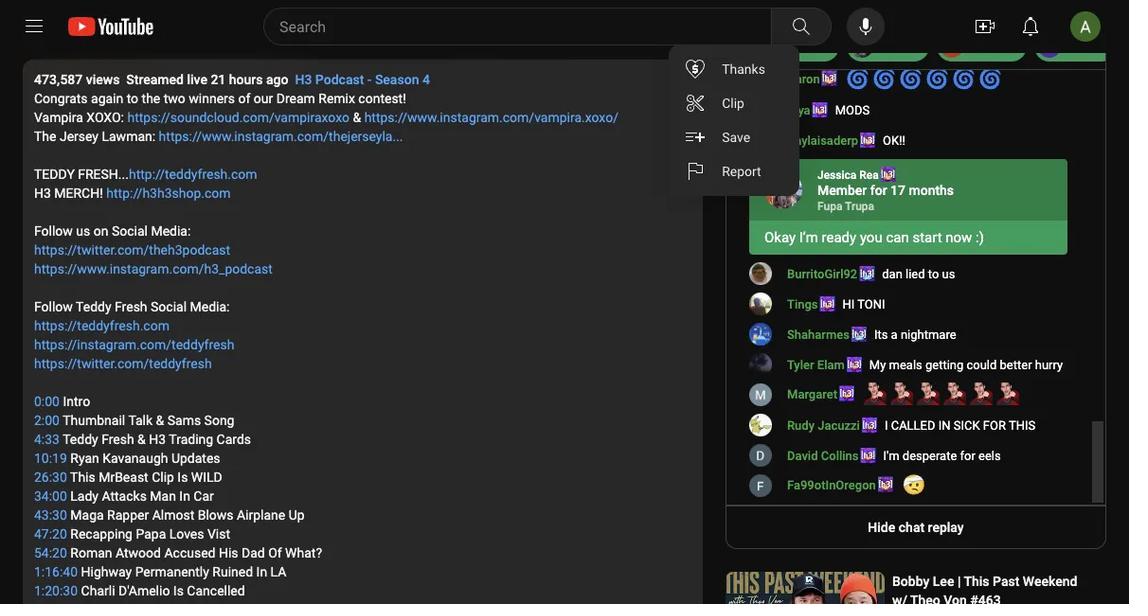 Task type: describe. For each thing, give the bounding box(es) containing it.
papa
[[136, 527, 166, 542]]

4:33 link
[[34, 432, 60, 448]]

streamed live 21 hours ago
[[126, 72, 289, 88]]

avatar image image
[[1071, 11, 1101, 42]]

fresh inside 0:00 intro 2:00 thumbnail talk & sams song 4:33 teddy fresh & h3 trading cards 10:19 ryan kavanaugh updates 26:30 this mrbeast clip is wild 34:00 lady attacks man in car 43:30 maga rapper almost blows airplane up 47:20 recapping papa loves vist 54:20 roman atwood accused his dad of what? 1:16:40 highway permanently ruined in la 1:20:30 charli d'amelio is cancelled
[[102, 432, 134, 448]]

social for on
[[112, 224, 148, 239]]

on
[[94, 224, 108, 239]]

social for fresh
[[151, 299, 187, 315]]

media: for https://teddyfresh.com
[[190, 299, 230, 315]]

https://soundcloud.com/vampiraxoxo
[[127, 110, 350, 125]]

http://h3h3shop.com
[[106, 186, 231, 201]]

2:00
[[34, 413, 60, 429]]

this inside 0:00 intro 2:00 thumbnail talk & sams song 4:33 teddy fresh & h3 trading cards 10:19 ryan kavanaugh updates 26:30 this mrbeast clip is wild 34:00 lady attacks man in car 43:30 maga rapper almost blows airplane up 47:20 recapping papa loves vist 54:20 roman atwood accused his dad of what? 1:16:40 highway permanently ruined in la 1:20:30 charli d'amelio is cancelled
[[70, 470, 95, 486]]

subscribe button
[[256, 11, 346, 45]]

this inside 'bobby lee | this past weekend w/ theo von #463'
[[964, 574, 990, 589]]

10:19 link
[[34, 451, 67, 467]]

0 horizontal spatial in
[[179, 489, 190, 505]]

vampira
[[34, 110, 83, 125]]

5
[[60, 72, 68, 88]]

bobby
[[893, 574, 930, 589]]

4:33
[[34, 432, 60, 448]]

to
[[127, 91, 138, 106]]

h3 inside 0:00 intro 2:00 thumbnail talk & sams song 4:33 teddy fresh & h3 trading cards 10:19 ryan kavanaugh updates 26:30 this mrbeast clip is wild 34:00 lady attacks man in car 43:30 maga rapper almost blows airplane up 47:20 recapping papa loves vist 54:20 roman atwood accused his dad of what? 1:16:40 highway permanently ruined in la 1:20:30 charli d'amelio is cancelled
[[149, 432, 166, 448]]

fresh inside follow teddy fresh social media: https://teddyfresh.com https://instagram.com/teddyfresh https://twitter.com/teddyfresh
[[115, 299, 147, 315]]

https://www.instagram.com/h3_podcast link
[[34, 261, 273, 277]]

podcast for h3 podcast
[[95, 10, 151, 28]]

4 7 3 , 5 8 7 views
[[34, 72, 126, 88]]

1:16:40
[[34, 565, 78, 580]]

us
[[76, 224, 90, 239]]

song
[[204, 413, 235, 429]]

follow teddy fresh social media: https://teddyfresh.com https://instagram.com/teddyfresh https://twitter.com/teddyfresh
[[34, 299, 234, 372]]

airplane
[[237, 508, 286, 523]]

teddy inside 0:00 intro 2:00 thumbnail talk & sams song 4:33 teddy fresh & h3 trading cards 10:19 ryan kavanaugh updates 26:30 this mrbeast clip is wild 34:00 lady attacks man in car 43:30 maga rapper almost blows airplane up 47:20 recapping papa loves vist 54:20 roman atwood accused his dad of what? 1:16:40 highway permanently ruined in la 1:20:30 charli d'amelio is cancelled
[[63, 432, 98, 448]]

bobby lee | this past weekend w/ theo von #463
[[893, 574, 1078, 605]]

hide
[[868, 520, 896, 535]]

trading
[[169, 432, 213, 448]]

clip option
[[669, 86, 800, 120]]

ruined
[[213, 565, 253, 580]]

2 7 from the left
[[75, 72, 83, 88]]

1 vertical spatial &
[[156, 413, 164, 429]]

kavanaugh
[[103, 451, 168, 467]]

sams
[[167, 413, 201, 429]]

winners
[[189, 91, 235, 106]]

thanks
[[722, 61, 765, 77]]

h3 up "2.93m"
[[72, 10, 91, 28]]

https://twitter.com/theh3podcast
[[34, 242, 230, 258]]

fresh...
[[78, 167, 129, 182]]

43:30 link
[[34, 508, 67, 523]]

of
[[268, 546, 282, 561]]

http://h3h3shop.com link
[[106, 186, 231, 201]]

save
[[722, 129, 750, 145]]

34:00 link
[[34, 489, 67, 505]]

https://twitter.com/theh3podcast link
[[34, 242, 230, 258]]

almost
[[152, 508, 194, 523]]

more actions image
[[669, 11, 703, 45]]

jersey
[[60, 129, 99, 144]]

2.93m
[[72, 31, 104, 45]]

what?
[[285, 546, 322, 561]]

47:20
[[34, 527, 67, 542]]

https://www.instagram.com/thejerseyla...
[[159, 129, 403, 144]]

https://twitter.com/teddyfresh
[[34, 356, 212, 372]]

,
[[57, 72, 60, 88]]

chat
[[899, 520, 925, 535]]

#463
[[971, 593, 1001, 605]]

473,587 views element
[[34, 0, 126, 89]]

wild
[[191, 470, 223, 486]]

https://instagram.com/teddyfresh link
[[34, 337, 234, 353]]

https://soundcloud.com/vampiraxoxo link
[[127, 110, 350, 125]]

thumbnail
[[63, 413, 125, 429]]

car
[[194, 489, 214, 505]]

mrbeast
[[99, 470, 148, 486]]

media: for https://twitter.com/theh3podcast
[[151, 224, 191, 239]]

merch!
[[54, 186, 103, 201]]

recapping
[[70, 527, 133, 542]]

clip inside 0:00 intro 2:00 thumbnail talk & sams song 4:33 teddy fresh & h3 trading cards 10:19 ryan kavanaugh updates 26:30 this mrbeast clip is wild 34:00 lady attacks man in car 43:30 maga rapper almost blows airplane up 47:20 recapping papa loves vist 54:20 roman atwood accused his dad of what? 1:16:40 highway permanently ruined in la 1:20:30 charli d'amelio is cancelled
[[152, 470, 174, 486]]

la
[[271, 565, 287, 580]]

highway
[[81, 565, 132, 580]]

remix
[[319, 91, 355, 106]]

Hide chat replay text field
[[868, 520, 964, 535]]

clip inside option
[[722, 95, 745, 111]]

save option
[[669, 120, 800, 155]]

https://www.instagram.com/vampira.xoxo/
[[365, 110, 619, 125]]

dream
[[276, 91, 315, 106]]

ryan
[[70, 451, 99, 467]]

our
[[254, 91, 273, 106]]

h3 podcast link
[[72, 9, 152, 29]]

8
[[68, 72, 75, 88]]

0 vertical spatial is
[[178, 470, 188, 486]]

past
[[993, 574, 1020, 589]]

1:20:30
[[34, 584, 78, 599]]

https://www.instagram.com/h3_podcast
[[34, 261, 273, 277]]

lee
[[933, 574, 955, 589]]

1 4 from the left
[[34, 72, 42, 88]]



Task type: locate. For each thing, give the bounding box(es) containing it.
clip
[[722, 95, 745, 111], [152, 470, 174, 486]]

intro
[[63, 394, 90, 410]]

0 horizontal spatial podcast
[[95, 10, 151, 28]]

1 follow from the top
[[34, 224, 73, 239]]

& right talk
[[156, 413, 164, 429]]

26:30 link
[[34, 470, 67, 486]]

0 vertical spatial follow
[[34, 224, 73, 239]]

0:00 link
[[34, 394, 60, 410]]

4
[[34, 72, 42, 88], [423, 72, 430, 88]]

7 right 5
[[75, 72, 83, 88]]

follow up https://teddyfresh.com
[[34, 299, 73, 315]]

bobby lee | this past weekend w/ theo von #463 link
[[893, 572, 1084, 605]]

1 horizontal spatial 7
[[75, 72, 83, 88]]

atwood
[[116, 546, 161, 561]]

43:30
[[34, 508, 67, 523]]

0 horizontal spatial this
[[70, 470, 95, 486]]

teddy up ryan
[[63, 432, 98, 448]]

0 vertical spatial media:
[[151, 224, 191, 239]]

follow for follow us on social media: https://twitter.com/theh3podcast https://www.instagram.com/h3_podcast
[[34, 224, 73, 239]]

0 horizontal spatial 4
[[34, 72, 42, 88]]

social inside follow teddy fresh social media: https://teddyfresh.com https://instagram.com/teddyfresh https://twitter.com/teddyfresh
[[151, 299, 187, 315]]

1 7 from the left
[[42, 72, 49, 88]]

http://teddyfresh.com
[[129, 167, 257, 182]]

https://soundcloud.com/vampiraxoxo & https://www.instagram.com/vampira.xoxo/ the jersey lawman: https://www.instagram.com/thejerseyla...
[[34, 110, 619, 144]]

live
[[187, 72, 207, 88]]

report
[[722, 164, 761, 179]]

bobby lee | this past weekend w/ theo von #463 by theo von 4,208,068 views 1 month ago 2 hours, 8 minutes element
[[893, 572, 1084, 605]]

1:16:40 link
[[34, 565, 78, 580]]

lady
[[70, 489, 99, 505]]

h3 inside teddy fresh... http://teddyfresh.com h3 merch! http://h3h3shop.com
[[34, 186, 51, 201]]

streamed
[[126, 72, 184, 88]]

maga
[[70, 508, 104, 523]]

1 horizontal spatial &
[[156, 413, 164, 429]]

follow inside follow teddy fresh social media: https://teddyfresh.com https://instagram.com/teddyfresh https://twitter.com/teddyfresh
[[34, 299, 73, 315]]

in left car
[[179, 489, 190, 505]]

h3 up dream
[[295, 72, 312, 88]]

podcast for h3 podcast - season 4
[[315, 72, 364, 88]]

fresh up https://teddyfresh.com link
[[115, 299, 147, 315]]

man
[[150, 489, 176, 505]]

d'amelio
[[118, 584, 170, 599]]

fresh up kavanaugh
[[102, 432, 134, 448]]

rapper
[[107, 508, 149, 523]]

1 vertical spatial podcast
[[315, 72, 364, 88]]

this right the |
[[964, 574, 990, 589]]

0 horizontal spatial social
[[112, 224, 148, 239]]

media: down https://www.instagram.com/h3_podcast
[[190, 299, 230, 315]]

1 horizontal spatial in
[[256, 565, 267, 580]]

4 left 3
[[34, 72, 42, 88]]

0:00
[[34, 394, 60, 410]]

cards
[[217, 432, 251, 448]]

verified status
[[151, 12, 168, 25]]

0 vertical spatial clip
[[722, 95, 745, 111]]

1:20:30 link
[[34, 584, 78, 599]]

list box containing thanks
[[669, 45, 800, 196]]

hide chat replay button
[[731, 511, 1102, 545]]

subscribers
[[107, 31, 166, 45]]

lawman:
[[102, 129, 156, 144]]

https://www.instagram.com/vampira.xoxo/ link
[[365, 110, 619, 125]]

http://teddyfresh.com link
[[129, 167, 257, 182]]

1 vertical spatial follow
[[34, 299, 73, 315]]

0 vertical spatial this
[[70, 470, 95, 486]]

updates
[[171, 451, 220, 467]]

1 vertical spatial media:
[[190, 299, 230, 315]]

& down talk
[[138, 432, 146, 448]]

his
[[219, 546, 238, 561]]

1 vertical spatial teddy
[[63, 432, 98, 448]]

h3 down teddy
[[34, 186, 51, 201]]

1 horizontal spatial 4
[[423, 72, 430, 88]]

1 vertical spatial fresh
[[102, 432, 134, 448]]

is down permanently
[[173, 584, 184, 599]]

47:20 link
[[34, 527, 67, 542]]

media:
[[151, 224, 191, 239], [190, 299, 230, 315]]

1 horizontal spatial clip
[[722, 95, 745, 111]]

roman
[[70, 546, 112, 561]]

loves
[[169, 527, 204, 542]]

attacks
[[102, 489, 147, 505]]

accused
[[164, 546, 216, 561]]

social up https://twitter.com/theh3podcast
[[112, 224, 148, 239]]

teddy up https://teddyfresh.com
[[76, 299, 111, 315]]

in left la
[[256, 565, 267, 580]]

0 horizontal spatial 7
[[42, 72, 49, 88]]

54:20 link
[[34, 546, 67, 561]]

1 horizontal spatial podcast
[[315, 72, 364, 88]]

0:00 intro 2:00 thumbnail talk & sams song 4:33 teddy fresh & h3 trading cards 10:19 ryan kavanaugh updates 26:30 this mrbeast clip is wild 34:00 lady attacks man in car 43:30 maga rapper almost blows airplane up 47:20 recapping papa loves vist 54:20 roman atwood accused his dad of what? 1:16:40 highway permanently ruined in la 1:20:30 charli d'amelio is cancelled
[[34, 394, 322, 599]]

talk
[[128, 413, 153, 429]]

clip down thanks option
[[722, 95, 745, 111]]

again
[[91, 91, 123, 106]]

1 vertical spatial is
[[173, 584, 184, 599]]

theo
[[911, 593, 941, 605]]

follow for follow teddy fresh social media: https://teddyfresh.com https://instagram.com/teddyfresh https://twitter.com/teddyfresh
[[34, 299, 73, 315]]

1 vertical spatial social
[[151, 299, 187, 315]]

10:19
[[34, 451, 67, 467]]

social inside follow us on social media: https://twitter.com/theh3podcast https://www.instagram.com/h3_podcast
[[112, 224, 148, 239]]

7 left ,
[[42, 72, 49, 88]]

0 vertical spatial social
[[112, 224, 148, 239]]

is down updates
[[178, 470, 188, 486]]

media: inside follow us on social media: https://twitter.com/theh3podcast https://www.instagram.com/h3_podcast
[[151, 224, 191, 239]]

2 horizontal spatial &
[[353, 110, 361, 125]]

list box
[[669, 45, 800, 196]]

podcast
[[95, 10, 151, 28], [315, 72, 364, 88]]

21
[[211, 72, 226, 88]]

1 horizontal spatial social
[[151, 299, 187, 315]]

2 vertical spatial &
[[138, 432, 146, 448]]

https://www.instagram.com/thejerseyla... link
[[159, 129, 403, 144]]

this up the lady
[[70, 470, 95, 486]]

congrats again to the two winners of our dream remix contest! vampira xoxo:
[[34, 91, 406, 125]]

|
[[958, 574, 961, 589]]

h3 podcast
[[72, 10, 151, 28]]

media: inside follow teddy fresh social media: https://teddyfresh.com https://instagram.com/teddyfresh https://twitter.com/teddyfresh
[[190, 299, 230, 315]]

4 right season
[[423, 72, 430, 88]]

dislike this video image
[[517, 11, 567, 45]]

Search text field
[[280, 14, 768, 39]]

vist
[[207, 527, 230, 542]]

von
[[944, 593, 967, 605]]

& down remix
[[353, 110, 361, 125]]

h3
[[72, 10, 91, 28], [295, 72, 312, 88], [34, 186, 51, 201], [149, 432, 166, 448]]

follow left us in the top left of the page
[[34, 224, 73, 239]]

1 vertical spatial this
[[964, 574, 990, 589]]

34:00
[[34, 489, 67, 505]]

https://instagram.com/teddyfresh
[[34, 337, 234, 353]]

h3 down talk
[[149, 432, 166, 448]]

7
[[42, 72, 49, 88], [75, 72, 83, 88]]

clip up man
[[152, 470, 174, 486]]

0 horizontal spatial clip
[[152, 470, 174, 486]]

up
[[289, 508, 305, 523]]

permanently
[[135, 565, 209, 580]]

&
[[353, 110, 361, 125], [156, 413, 164, 429], [138, 432, 146, 448]]

weekend
[[1023, 574, 1078, 589]]

podcast up remix
[[315, 72, 364, 88]]

the
[[34, 129, 56, 144]]

1 horizontal spatial this
[[964, 574, 990, 589]]

0 vertical spatial in
[[179, 489, 190, 505]]

social down https://www.instagram.com/h3_podcast link
[[151, 299, 187, 315]]

2 follow from the top
[[34, 299, 73, 315]]

in
[[179, 489, 190, 505], [256, 565, 267, 580]]

dad
[[242, 546, 265, 561]]

h3 podcast - season 4 link
[[295, 70, 430, 89]]

blows
[[198, 508, 234, 523]]

Subscribe text field
[[271, 20, 331, 35]]

1 vertical spatial clip
[[152, 470, 174, 486]]

is
[[178, 470, 188, 486], [173, 584, 184, 599]]

0 horizontal spatial &
[[138, 432, 146, 448]]

1 vertical spatial in
[[256, 565, 267, 580]]

congrats
[[34, 91, 88, 106]]

podcast up 2.93 million subscribers element in the left of the page
[[95, 10, 151, 28]]

0 vertical spatial podcast
[[95, 10, 151, 28]]

teddy inside follow teddy fresh social media: https://teddyfresh.com https://instagram.com/teddyfresh https://twitter.com/teddyfresh
[[76, 299, 111, 315]]

thanks option
[[669, 52, 800, 86]]

follow inside follow us on social media: https://twitter.com/theh3podcast https://www.instagram.com/h3_podcast
[[34, 224, 73, 239]]

of
[[238, 91, 251, 106]]

2 4 from the left
[[423, 72, 430, 88]]

None search field
[[229, 8, 836, 45]]

https://twitter.com/teddyfresh link
[[34, 356, 212, 372]]

https://teddyfresh.com link
[[34, 318, 170, 334]]

0 vertical spatial teddy
[[76, 299, 111, 315]]

media: down http://h3h3shop.com link
[[151, 224, 191, 239]]

report option
[[669, 155, 800, 189]]

0 vertical spatial &
[[353, 110, 361, 125]]

& inside https://soundcloud.com/vampiraxoxo & https://www.instagram.com/vampira.xoxo/ the jersey lawman: https://www.instagram.com/thejerseyla...
[[353, 110, 361, 125]]

w/
[[893, 593, 908, 605]]

2.93 million subscribers element
[[72, 29, 166, 47]]

0 vertical spatial fresh
[[115, 299, 147, 315]]

the
[[142, 91, 160, 106]]

teddy fresh... http://teddyfresh.com h3 merch! http://h3h3shop.com
[[34, 167, 257, 201]]



Task type: vqa. For each thing, say whether or not it's contained in the screenshot.
the Recently uploaded
no



